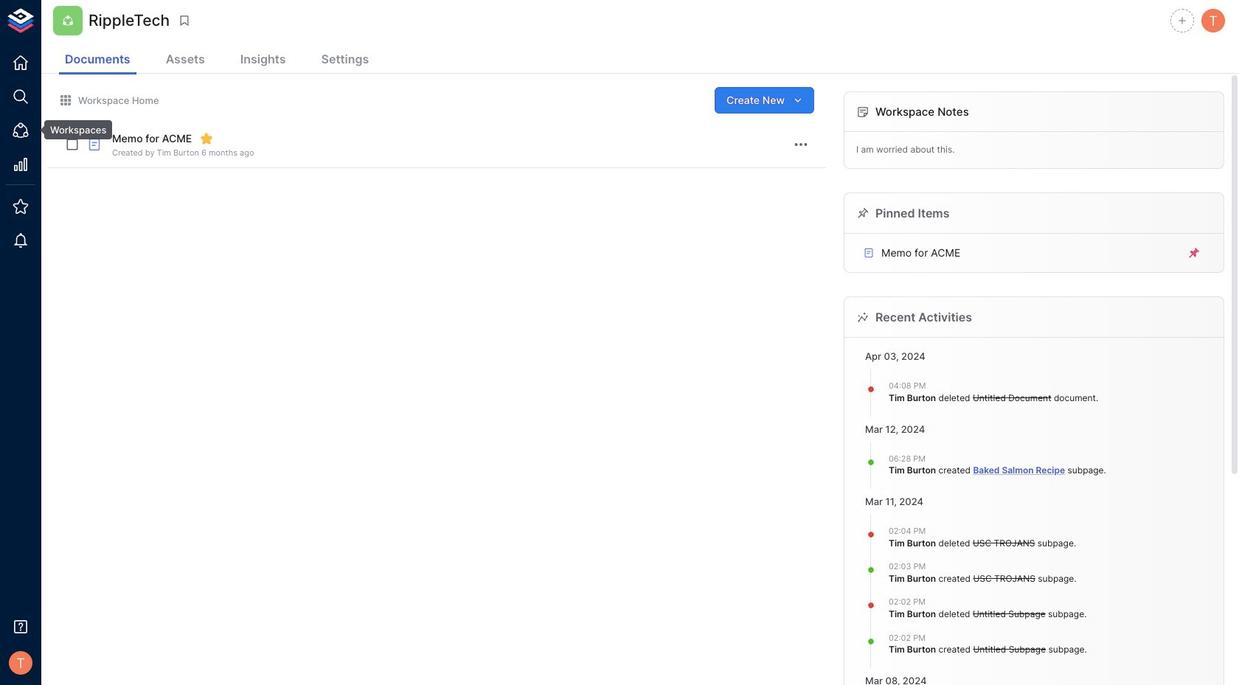 Task type: locate. For each thing, give the bounding box(es) containing it.
tooltip
[[34, 120, 112, 140]]

remove favorite image
[[200, 132, 213, 145]]

bookmark image
[[178, 14, 191, 27]]



Task type: vqa. For each thing, say whether or not it's contained in the screenshot.
TB button
no



Task type: describe. For each thing, give the bounding box(es) containing it.
unpin image
[[1188, 246, 1201, 260]]



